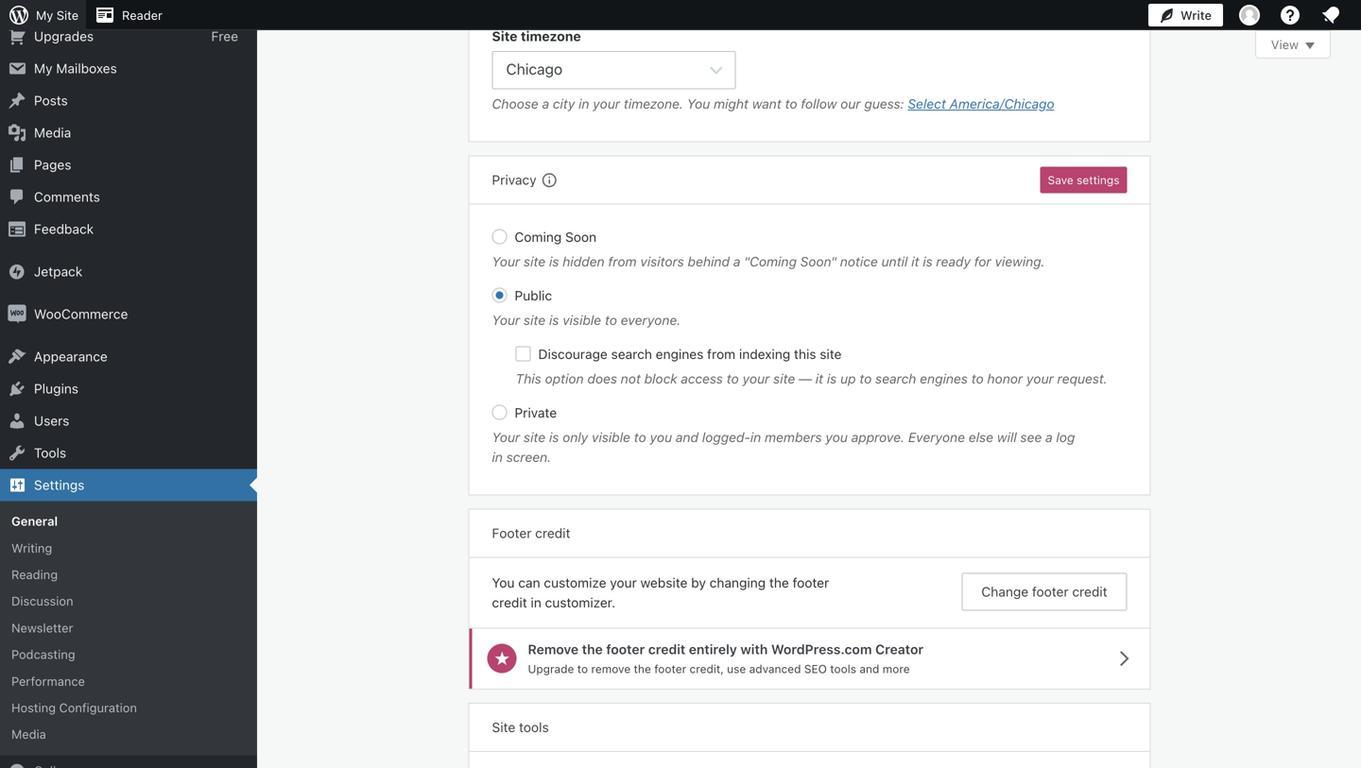 Task type: describe. For each thing, give the bounding box(es) containing it.
and inside remove the footer credit entirely with wordpress.com creator upgrade to remove the footer credit, use advanced seo tools and more
[[860, 663, 880, 676]]

tools inside remove the footer credit entirely with wordpress.com creator upgrade to remove the footer credit, use advanced seo tools and more
[[831, 663, 857, 676]]

can
[[519, 575, 541, 591]]

in customizer.
[[531, 595, 616, 611]]

soon"
[[801, 254, 837, 269]]

pages link
[[0, 149, 257, 181]]

feedback
[[34, 221, 94, 237]]

does
[[588, 371, 618, 387]]

site right the "this"
[[820, 347, 842, 362]]

view
[[1272, 37, 1300, 52]]

your right honor
[[1027, 371, 1054, 387]]

group containing site timezone
[[492, 26, 1128, 119]]

highest hourly views 0 image
[[160, 1, 250, 13]]

guess:
[[865, 96, 905, 112]]

help image
[[1280, 4, 1302, 26]]

"coming
[[744, 254, 797, 269]]

follow
[[801, 96, 837, 112]]

advanced
[[750, 663, 802, 676]]

1 horizontal spatial you
[[687, 96, 711, 112]]

my site
[[36, 8, 79, 22]]

—
[[799, 371, 812, 387]]

manage your notifications image
[[1320, 4, 1343, 26]]

your right city
[[593, 96, 621, 112]]

public
[[515, 288, 552, 304]]

notice
[[841, 254, 878, 269]]

private
[[515, 405, 557, 421]]

credit inside 'link'
[[1073, 584, 1108, 600]]

jetpack link
[[0, 256, 257, 288]]

jetpack
[[34, 264, 83, 280]]

choose
[[492, 96, 539, 112]]

coming soon
[[515, 229, 597, 245]]

your for your site is hidden from visitors behind a "coming soon" notice until it is ready for viewing.
[[492, 254, 520, 269]]

woocommerce
[[34, 307, 128, 322]]

behind
[[688, 254, 730, 269]]

upgrade
[[528, 663, 574, 676]]

credit,
[[690, 663, 724, 676]]

is for your site is visible to everyone.
[[549, 312, 559, 328]]

until
[[882, 254, 908, 269]]

only
[[563, 430, 588, 445]]

entirely
[[689, 642, 738, 658]]

visible inside your site is only visible to you and logged-in members you approve. everyone else will see a log in screen.
[[592, 430, 631, 445]]

and inside your site is only visible to you and logged-in members you approve. everyone else will see a log in screen.
[[676, 430, 699, 445]]

my mailboxes
[[34, 61, 117, 76]]

general
[[11, 515, 58, 529]]

option
[[545, 371, 584, 387]]

remove
[[528, 642, 579, 658]]

access
[[681, 371, 723, 387]]

pages
[[34, 157, 71, 173]]

comments link
[[0, 181, 257, 213]]

is for your site is hidden from visitors behind a "coming soon" notice until it is ready for viewing.
[[549, 254, 559, 269]]

reader
[[122, 8, 163, 22]]

woocommerce link
[[0, 298, 257, 331]]

performance
[[11, 675, 85, 689]]

your site is only visible to you and logged-in members you approve. everyone else will see a log in screen.
[[492, 430, 1076, 465]]

2 vertical spatial the
[[634, 663, 652, 676]]

0 vertical spatial media
[[34, 125, 71, 141]]

2 horizontal spatial in
[[751, 430, 762, 445]]

might
[[714, 96, 749, 112]]

upgrades
[[34, 28, 94, 44]]

my site link
[[0, 0, 86, 30]]

a inside your site is only visible to you and logged-in members you approve. everyone else will see a log in screen.
[[1046, 430, 1053, 445]]

tools link
[[0, 438, 257, 470]]

is left ready
[[923, 254, 933, 269]]

with
[[741, 642, 768, 658]]

discussion link
[[0, 588, 257, 615]]

users link
[[0, 405, 257, 438]]

closed image
[[1306, 43, 1316, 49]]

1 horizontal spatial engines
[[920, 371, 968, 387]]

posts link
[[0, 85, 257, 117]]

ready
[[937, 254, 971, 269]]

privacy
[[492, 172, 540, 188]]

my for my site
[[36, 8, 53, 22]]

settings link
[[0, 470, 257, 502]]

to inside remove the footer credit entirely with wordpress.com creator upgrade to remove the footer credit, use advanced seo tools and more
[[578, 663, 588, 676]]

your site is hidden from visitors behind a "coming soon" notice until it is ready for viewing.
[[492, 254, 1046, 269]]

settings
[[1077, 173, 1120, 187]]

my profile image
[[1240, 5, 1261, 26]]

hidden
[[563, 254, 605, 269]]

0 vertical spatial search
[[612, 347, 653, 362]]

change footer credit link
[[962, 574, 1128, 611]]

to left everyone.
[[605, 312, 618, 328]]

not
[[621, 371, 641, 387]]

customize
[[544, 575, 607, 591]]

else
[[969, 430, 994, 445]]

more
[[883, 663, 910, 676]]

select america/chicago button
[[908, 94, 1055, 114]]

1 media link from the top
[[0, 117, 257, 149]]

to right access
[[727, 371, 739, 387]]

want
[[753, 96, 782, 112]]

hosting
[[11, 701, 56, 715]]

up
[[841, 371, 856, 387]]

save settings button
[[1041, 167, 1128, 193]]

2 vertical spatial in
[[492, 450, 503, 465]]

approve.
[[852, 430, 905, 445]]

the inside you can customize your website by changing the footer credit in customizer.
[[770, 575, 790, 591]]

seo
[[805, 663, 828, 676]]

0 horizontal spatial a
[[542, 96, 550, 112]]

change
[[982, 584, 1029, 600]]

your for your site is only visible to you and logged-in members you approve. everyone else will see a log in screen.
[[492, 430, 520, 445]]

1 you from the left
[[650, 430, 673, 445]]



Task type: locate. For each thing, give the bounding box(es) containing it.
choose a city in your timezone. you might want to follow our guess: select america/chicago
[[492, 96, 1055, 112]]

write
[[1181, 8, 1213, 22]]

0 vertical spatial visible
[[563, 312, 602, 328]]

my up upgrades
[[36, 8, 53, 22]]

0 horizontal spatial you
[[650, 430, 673, 445]]

footer left credit,
[[655, 663, 687, 676]]

1 horizontal spatial from
[[708, 347, 736, 362]]

site tools
[[492, 720, 549, 736]]

footer right change
[[1033, 584, 1069, 600]]

your down indexing
[[743, 371, 770, 387]]

2 you from the left
[[826, 430, 848, 445]]

tools
[[34, 446, 66, 461]]

your inside your site is only visible to you and logged-in members you approve. everyone else will see a log in screen.
[[492, 430, 520, 445]]

will
[[998, 430, 1017, 445]]

visible up discourage
[[563, 312, 602, 328]]

wordpress.com
[[772, 642, 873, 658]]

posts
[[34, 93, 68, 108]]

to down the not
[[634, 430, 647, 445]]

1 horizontal spatial a
[[734, 254, 741, 269]]

newsletter link
[[0, 615, 257, 642]]

media link down configuration
[[0, 722, 257, 748]]

media down hosting at bottom
[[11, 728, 46, 742]]

you left might at top
[[687, 96, 711, 112]]

a
[[542, 96, 550, 112], [734, 254, 741, 269], [1046, 430, 1053, 445]]

group containing coming soon
[[492, 227, 1128, 472]]

img image inside jetpack link
[[8, 263, 26, 281]]

0 vertical spatial in
[[579, 96, 590, 112]]

site timezone
[[492, 28, 581, 44]]

the right remove
[[634, 663, 652, 676]]

america/chicago
[[950, 96, 1055, 112]]

footer inside 'link'
[[1033, 584, 1069, 600]]

your
[[593, 96, 621, 112], [743, 371, 770, 387], [1027, 371, 1054, 387], [610, 575, 637, 591]]

1 vertical spatial tools
[[519, 720, 549, 736]]

discussion
[[11, 595, 73, 609]]

from right "hidden"
[[609, 254, 637, 269]]

credit inside remove the footer credit entirely with wordpress.com creator upgrade to remove the footer credit, use advanced seo tools and more
[[649, 642, 686, 658]]

1 vertical spatial media
[[11, 728, 46, 742]]

None radio
[[492, 229, 507, 244], [492, 288, 507, 303], [492, 405, 507, 420], [492, 229, 507, 244], [492, 288, 507, 303], [492, 405, 507, 420]]

0 horizontal spatial the
[[582, 642, 603, 658]]

1 horizontal spatial it
[[912, 254, 920, 269]]

0 horizontal spatial and
[[676, 430, 699, 445]]

0 horizontal spatial you
[[492, 575, 515, 591]]

plugins link
[[0, 373, 257, 405]]

creator
[[876, 642, 924, 658]]

this
[[794, 347, 817, 362]]

it right —
[[816, 371, 824, 387]]

1 vertical spatial a
[[734, 254, 741, 269]]

1 horizontal spatial you
[[826, 430, 848, 445]]

1 your from the top
[[492, 254, 520, 269]]

is down the public
[[549, 312, 559, 328]]

soon
[[566, 229, 597, 245]]

engines up everyone
[[920, 371, 968, 387]]

visible right only
[[592, 430, 631, 445]]

0 vertical spatial my
[[36, 8, 53, 22]]

save settings
[[1048, 173, 1120, 187]]

site for site tools
[[492, 720, 516, 736]]

search up the not
[[612, 347, 653, 362]]

it
[[912, 254, 920, 269], [816, 371, 824, 387]]

site down the public
[[524, 312, 546, 328]]

you inside you can customize your website by changing the footer credit in customizer.
[[492, 575, 515, 591]]

it right until
[[912, 254, 920, 269]]

0 horizontal spatial engines
[[656, 347, 704, 362]]

credit down the "can" at left bottom
[[492, 595, 527, 611]]

your up screen. at the bottom left of page
[[492, 430, 520, 445]]

img image inside woocommerce link
[[8, 305, 26, 324]]

to right up at the right of the page
[[860, 371, 872, 387]]

site down coming
[[524, 254, 546, 269]]

see
[[1021, 430, 1043, 445]]

my up posts
[[34, 61, 53, 76]]

tools right seo
[[831, 663, 857, 676]]

3 your from the top
[[492, 430, 520, 445]]

is left up at the right of the page
[[827, 371, 837, 387]]

users
[[34, 413, 69, 429]]

0 horizontal spatial in
[[492, 450, 503, 465]]

you left 'approve.'
[[826, 430, 848, 445]]

footer up remove
[[607, 642, 645, 658]]

podcasting
[[11, 648, 75, 662]]

everyone
[[909, 430, 966, 445]]

0 vertical spatial a
[[542, 96, 550, 112]]

use
[[727, 663, 747, 676]]

credit right change
[[1073, 584, 1108, 600]]

a left city
[[542, 96, 550, 112]]

1 img image from the top
[[8, 263, 26, 281]]

0 horizontal spatial from
[[609, 254, 637, 269]]

you left the "can" at left bottom
[[492, 575, 515, 591]]

request.
[[1058, 371, 1108, 387]]

credit inside you can customize your website by changing the footer credit in customizer.
[[492, 595, 527, 611]]

img image for woocommerce
[[8, 305, 26, 324]]

in right city
[[579, 96, 590, 112]]

tools down upgrade
[[519, 720, 549, 736]]

to inside your site is only visible to you and logged-in members you approve. everyone else will see a log in screen.
[[634, 430, 647, 445]]

img image
[[8, 263, 26, 281], [8, 305, 26, 324]]

0 vertical spatial group
[[492, 26, 1128, 119]]

performance link
[[0, 668, 257, 695]]

1 vertical spatial the
[[582, 642, 603, 658]]

to left honor
[[972, 371, 984, 387]]

credit right footer
[[536, 526, 571, 541]]

timezone.
[[624, 96, 684, 112]]

our
[[841, 96, 861, 112]]

your inside you can customize your website by changing the footer credit in customizer.
[[610, 575, 637, 591]]

log
[[1057, 430, 1076, 445]]

mailboxes
[[56, 61, 117, 76]]

site for from
[[524, 254, 546, 269]]

0 vertical spatial media link
[[0, 117, 257, 149]]

site inside your site is only visible to you and logged-in members you approve. everyone else will see a log in screen.
[[524, 430, 546, 445]]

is inside discourage search engines from indexing this site this option does not block access to your site — it is up to search engines to honor your request.
[[827, 371, 837, 387]]

and left more
[[860, 663, 880, 676]]

to left remove
[[578, 663, 588, 676]]

0 horizontal spatial tools
[[519, 720, 549, 736]]

your down coming
[[492, 254, 520, 269]]

2 horizontal spatial the
[[770, 575, 790, 591]]

0 vertical spatial your
[[492, 254, 520, 269]]

0 vertical spatial the
[[770, 575, 790, 591]]

view button
[[1256, 30, 1332, 59]]

newsletter
[[11, 621, 73, 635]]

is left only
[[549, 430, 559, 445]]

1 vertical spatial and
[[860, 663, 880, 676]]

1 vertical spatial your
[[492, 312, 520, 328]]

a right the "behind"
[[734, 254, 741, 269]]

1 vertical spatial site
[[492, 28, 518, 44]]

it inside discourage search engines from indexing this site this option does not block access to your site — it is up to search engines to honor your request.
[[816, 371, 824, 387]]

is for your site is only visible to you and logged-in members you approve. everyone else will see a log in screen.
[[549, 430, 559, 445]]

1 horizontal spatial search
[[876, 371, 917, 387]]

my for my mailboxes
[[34, 61, 53, 76]]

0 horizontal spatial search
[[612, 347, 653, 362]]

1 vertical spatial search
[[876, 371, 917, 387]]

None checkbox
[[516, 347, 531, 362]]

1 vertical spatial img image
[[8, 305, 26, 324]]

viewing.
[[995, 254, 1046, 269]]

credit
[[536, 526, 571, 541], [1073, 584, 1108, 600], [492, 595, 527, 611], [649, 642, 686, 658]]

city
[[553, 96, 575, 112]]

your site is visible to everyone.
[[492, 312, 681, 328]]

1 group from the top
[[492, 26, 1128, 119]]

0 vertical spatial tools
[[831, 663, 857, 676]]

site left —
[[774, 371, 796, 387]]

block
[[645, 371, 678, 387]]

1 horizontal spatial in
[[579, 96, 590, 112]]

your down the public
[[492, 312, 520, 328]]

2 vertical spatial site
[[492, 720, 516, 736]]

1 vertical spatial from
[[708, 347, 736, 362]]

media link
[[0, 117, 257, 149], [0, 722, 257, 748]]

you can customize your website by changing the footer credit in customizer.
[[492, 575, 830, 611]]

footer credit
[[492, 526, 571, 541]]

from up access
[[708, 347, 736, 362]]

this
[[516, 371, 542, 387]]

discourage search engines from indexing this site this option does not block access to your site — it is up to search engines to honor your request.
[[516, 347, 1108, 387]]

img image for jetpack
[[8, 263, 26, 281]]

write link
[[1149, 0, 1224, 30]]

0 vertical spatial from
[[609, 254, 637, 269]]

remove the footer credit entirely with wordpress.com creator upgrade to remove the footer credit, use advanced seo tools and more
[[528, 642, 924, 676]]

2 vertical spatial a
[[1046, 430, 1053, 445]]

from
[[609, 254, 637, 269], [708, 347, 736, 362]]

reading
[[11, 568, 58, 582]]

members
[[765, 430, 822, 445]]

1 vertical spatial you
[[492, 575, 515, 591]]

1 vertical spatial media link
[[0, 722, 257, 748]]

0 vertical spatial it
[[912, 254, 920, 269]]

appearance link
[[0, 341, 257, 373]]

site for to
[[524, 312, 546, 328]]

0 vertical spatial engines
[[656, 347, 704, 362]]

0 vertical spatial site
[[57, 8, 79, 22]]

general link
[[0, 508, 257, 535]]

1 horizontal spatial the
[[634, 663, 652, 676]]

2 horizontal spatial a
[[1046, 430, 1053, 445]]

site for visible
[[524, 430, 546, 445]]

select
[[908, 96, 947, 112]]

site up screen. at the bottom left of page
[[524, 430, 546, 445]]

0 vertical spatial img image
[[8, 263, 26, 281]]

you
[[687, 96, 711, 112], [492, 575, 515, 591]]

group
[[492, 26, 1128, 119], [492, 227, 1128, 472]]

2 img image from the top
[[8, 305, 26, 324]]

1 vertical spatial engines
[[920, 371, 968, 387]]

2 media link from the top
[[0, 722, 257, 748]]

img image left jetpack
[[8, 263, 26, 281]]

visitors
[[641, 254, 685, 269]]

configuration
[[59, 701, 137, 715]]

1 horizontal spatial tools
[[831, 663, 857, 676]]

and left logged-
[[676, 430, 699, 445]]

the up remove
[[582, 642, 603, 658]]

credit left entirely
[[649, 642, 686, 658]]

1 vertical spatial visible
[[592, 430, 631, 445]]

2 vertical spatial your
[[492, 430, 520, 445]]

from inside discourage search engines from indexing this site this option does not block access to your site — it is up to search engines to honor your request.
[[708, 347, 736, 362]]

for
[[975, 254, 992, 269]]

is down coming soon
[[549, 254, 559, 269]]

and
[[676, 430, 699, 445], [860, 663, 880, 676]]

0 horizontal spatial it
[[816, 371, 824, 387]]

your for your site is visible to everyone.
[[492, 312, 520, 328]]

site
[[524, 254, 546, 269], [524, 312, 546, 328], [820, 347, 842, 362], [774, 371, 796, 387], [524, 430, 546, 445]]

in left screen. at the bottom left of page
[[492, 450, 503, 465]]

more information image
[[540, 171, 557, 188]]

media link down my mailboxes link
[[0, 117, 257, 149]]

search
[[612, 347, 653, 362], [876, 371, 917, 387]]

honor
[[988, 371, 1024, 387]]

site for site timezone
[[492, 28, 518, 44]]

is inside your site is only visible to you and logged-in members you approve. everyone else will see a log in screen.
[[549, 430, 559, 445]]

comments
[[34, 189, 100, 205]]

writing
[[11, 541, 52, 555]]

discourage
[[539, 347, 608, 362]]

remove
[[592, 663, 631, 676]]

1 vertical spatial in
[[751, 430, 762, 445]]

1 vertical spatial it
[[816, 371, 824, 387]]

2 your from the top
[[492, 312, 520, 328]]

you down block
[[650, 430, 673, 445]]

indexing
[[740, 347, 791, 362]]

changing
[[710, 575, 766, 591]]

my
[[36, 8, 53, 22], [34, 61, 53, 76]]

2 group from the top
[[492, 227, 1128, 472]]

everyone.
[[621, 312, 681, 328]]

1 vertical spatial my
[[34, 61, 53, 76]]

free
[[211, 28, 238, 44]]

footer inside you can customize your website by changing the footer credit in customizer.
[[793, 575, 830, 591]]

site
[[57, 8, 79, 22], [492, 28, 518, 44], [492, 720, 516, 736]]

search right up at the right of the page
[[876, 371, 917, 387]]

your left website
[[610, 575, 637, 591]]

media up pages
[[34, 125, 71, 141]]

footer up wordpress.com on the right
[[793, 575, 830, 591]]

a left "log"
[[1046, 430, 1053, 445]]

to right want at the top right of the page
[[786, 96, 798, 112]]

0 vertical spatial you
[[687, 96, 711, 112]]

appearance
[[34, 349, 108, 365]]

1 horizontal spatial and
[[860, 663, 880, 676]]

0 vertical spatial and
[[676, 430, 699, 445]]

engines up block
[[656, 347, 704, 362]]

in left members
[[751, 430, 762, 445]]

in
[[579, 96, 590, 112], [751, 430, 762, 445], [492, 450, 503, 465]]

1 vertical spatial group
[[492, 227, 1128, 472]]

img image left woocommerce
[[8, 305, 26, 324]]

the right changing
[[770, 575, 790, 591]]

my mailboxes link
[[0, 53, 257, 85]]



Task type: vqa. For each thing, say whether or not it's contained in the screenshot.
Pomme is a simple portfolio theme for painters. image
no



